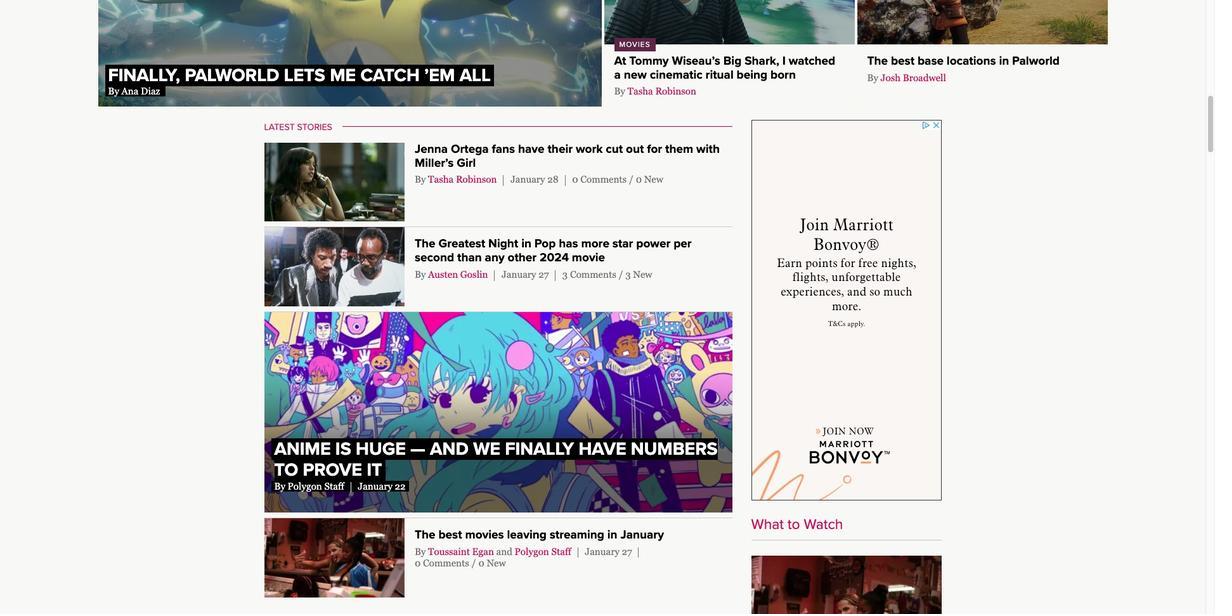 Task type: vqa. For each thing, say whether or not it's contained in the screenshot.
email action reply image for Hide comment by Boz_the_Rider and its replies icon
no



Task type: locate. For each thing, give the bounding box(es) containing it.
0 horizontal spatial have
[[518, 142, 545, 156]]

0 horizontal spatial polygon staff link
[[288, 481, 344, 492]]

0 horizontal spatial the reflection of a woman posing with another woman for a selfie in a dressing room in zola. image
[[264, 519, 405, 598]]

3 comments / 3 new
[[563, 269, 653, 280]]

1 vertical spatial best
[[439, 528, 462, 542]]

comments for more
[[570, 269, 617, 280]]

1 vertical spatial robinson
[[456, 174, 497, 185]]

robinson down girl
[[456, 174, 497, 185]]

/ for out
[[629, 174, 634, 185]]

the inside the greatest night in pop has more star power per second than any other 2024 movie
[[415, 237, 436, 251]]

jenna ortega fans have their work cut out for them with miller's girl
[[415, 142, 720, 170]]

january for january 27
[[502, 269, 537, 280]]

tasha robinson link down cinematic
[[628, 86, 697, 97]]

and
[[430, 439, 469, 460], [497, 546, 513, 557]]

tasha down miller's
[[428, 174, 454, 185]]

shark,
[[745, 54, 780, 68]]

0 vertical spatial tasha
[[628, 86, 654, 97]]

jenna
[[415, 142, 448, 156]]

stories
[[297, 122, 333, 133]]

1 vertical spatial 27
[[622, 546, 633, 557]]

1 horizontal spatial tasha robinson link
[[628, 86, 697, 97]]

0 vertical spatial in
[[1000, 54, 1010, 68]]

0 vertical spatial and
[[430, 439, 469, 460]]

3 down star
[[626, 269, 631, 280]]

robinson inside movies at tommy wiseau's big shark, i watched a new cinematic ritual being born by tasha robinson
[[656, 86, 697, 97]]

0 horizontal spatial /
[[472, 558, 476, 569]]

polygon staff link down the best movies leaving streaming in january link
[[515, 546, 572, 557]]

1 vertical spatial tasha
[[428, 174, 454, 185]]

1 vertical spatial have
[[579, 439, 627, 460]]

—
[[411, 439, 426, 460]]

by left josh
[[868, 72, 879, 83]]

to right what
[[788, 516, 801, 533]]

by inside the best base locations in palworld by josh broadwell
[[868, 72, 879, 83]]

1 horizontal spatial tasha
[[628, 86, 654, 97]]

27 inside january 27 0 comments / 0 new
[[622, 546, 633, 557]]

and right egan
[[497, 546, 513, 557]]

to left 'prove'
[[274, 459, 298, 481]]

27
[[539, 269, 549, 280], [622, 546, 633, 557]]

lionel richie and quincy jones looking at sheet for music for "we are the world" in the greatest night in pop documentary image
[[264, 227, 405, 307]]

1 horizontal spatial the reflection of a woman posing with another woman for a selfie in a dressing room in zola. image
[[752, 556, 942, 614]]

the inside the best base locations in palworld by josh broadwell
[[868, 54, 889, 68]]

with
[[697, 142, 720, 156]]

new down for
[[645, 174, 664, 185]]

finally, palworld lets me catch 'em all by ana diaz
[[108, 65, 491, 97]]

comments down toussaint in the bottom left of the page
[[423, 558, 470, 569]]

2 vertical spatial in
[[608, 528, 618, 542]]

movies
[[620, 40, 651, 49]]

1 vertical spatial in
[[522, 237, 532, 251]]

other
[[508, 251, 537, 265]]

0 horizontal spatial robinson
[[456, 174, 497, 185]]

/ down "out"
[[629, 174, 634, 185]]

new for power
[[634, 269, 653, 280]]

28
[[548, 174, 559, 185]]

i
[[783, 54, 786, 68]]

have
[[518, 142, 545, 156], [579, 439, 627, 460]]

any
[[485, 251, 505, 265]]

goslin
[[461, 269, 488, 280]]

robinson
[[656, 86, 697, 97], [456, 174, 497, 185]]

in right streaming
[[608, 528, 618, 542]]

by down a
[[615, 86, 626, 97]]

ana diaz link
[[122, 86, 160, 97]]

1 horizontal spatial staff
[[552, 546, 572, 557]]

latest stories
[[264, 122, 333, 133]]

2 horizontal spatial in
[[1000, 54, 1010, 68]]

to
[[274, 459, 298, 481], [788, 516, 801, 533]]

0 horizontal spatial to
[[274, 459, 298, 481]]

0 vertical spatial have
[[518, 142, 545, 156]]

broadwell
[[904, 72, 947, 83]]

leaving
[[507, 528, 547, 542]]

polygon staff link
[[288, 481, 344, 492], [515, 546, 572, 557]]

tasha robinson link down girl
[[428, 174, 497, 185]]

the up 'austen'
[[415, 237, 436, 251]]

/ down star
[[619, 269, 624, 280]]

tommy
[[630, 54, 669, 68]]

0 vertical spatial best
[[892, 54, 915, 68]]

staff down is
[[325, 481, 344, 492]]

palworld inside the best base locations in palworld by josh broadwell
[[1013, 54, 1060, 68]]

the best base locations in palworld by josh broadwell
[[868, 54, 1060, 83]]

0 horizontal spatial 27
[[539, 269, 549, 280]]

by austen goslin
[[415, 269, 488, 280]]

1 horizontal spatial polygon staff link
[[515, 546, 572, 557]]

a
[[615, 68, 621, 82]]

in left pop
[[522, 237, 532, 251]]

0 vertical spatial the
[[868, 54, 889, 68]]

the best base locations in palworld link
[[868, 54, 1060, 68]]

/
[[629, 174, 634, 185], [619, 269, 624, 280], [472, 558, 476, 569]]

the
[[868, 54, 889, 68], [415, 237, 436, 251], [415, 528, 436, 542]]

we
[[474, 439, 501, 460]]

tasha
[[628, 86, 654, 97], [428, 174, 454, 185]]

by left toussaint in the bottom left of the page
[[415, 546, 426, 557]]

0 vertical spatial polygon
[[288, 481, 322, 492]]

best inside the best base locations in palworld by josh broadwell
[[892, 54, 915, 68]]

the up toussaint in the bottom left of the page
[[415, 528, 436, 542]]

january
[[511, 174, 546, 185], [502, 269, 537, 280], [358, 481, 393, 492], [621, 528, 664, 542], [585, 546, 620, 557]]

1 horizontal spatial have
[[579, 439, 627, 460]]

2 horizontal spatial /
[[629, 174, 634, 185]]

1 horizontal spatial best
[[892, 54, 915, 68]]

more
[[582, 237, 610, 251]]

streaming
[[550, 528, 605, 542]]

0 horizontal spatial polygon
[[288, 481, 322, 492]]

1 vertical spatial polygon staff link
[[515, 546, 572, 557]]

anime
[[274, 439, 331, 460]]

polygon down anime
[[288, 481, 322, 492]]

power
[[637, 237, 671, 251]]

the up josh
[[868, 54, 889, 68]]

comments down movie
[[570, 269, 617, 280]]

me
[[330, 65, 356, 86]]

new for for
[[645, 174, 664, 185]]

2 vertical spatial the
[[415, 528, 436, 542]]

have right 'fans' on the left top
[[518, 142, 545, 156]]

0 vertical spatial 27
[[539, 269, 549, 280]]

new down power
[[634, 269, 653, 280]]

huge
[[356, 439, 406, 460]]

22
[[395, 481, 406, 492]]

polygon
[[288, 481, 322, 492], [515, 546, 549, 557]]

ana
[[122, 86, 139, 97]]

1 vertical spatial polygon
[[515, 546, 549, 557]]

comments
[[581, 174, 627, 185], [570, 269, 617, 280], [423, 558, 470, 569]]

new down by toussaint egan and polygon staff
[[487, 558, 506, 569]]

1 horizontal spatial in
[[608, 528, 618, 542]]

per
[[674, 237, 692, 251]]

1 horizontal spatial and
[[497, 546, 513, 557]]

the greatest night in pop has more star power per second than any other 2024 movie
[[415, 237, 692, 265]]

pop
[[535, 237, 556, 251]]

a palworld hero stands in front of a base location in palworld. image
[[858, 0, 1108, 44]]

0 horizontal spatial best
[[439, 528, 462, 542]]

1 horizontal spatial robinson
[[656, 86, 697, 97]]

0 horizontal spatial 3
[[563, 269, 568, 280]]

0 vertical spatial robinson
[[656, 86, 697, 97]]

and right the —
[[430, 439, 469, 460]]

their
[[548, 142, 573, 156]]

1 horizontal spatial 27
[[622, 546, 633, 557]]

new inside january 27 0 comments / 0 new
[[487, 558, 506, 569]]

by inside finally, palworld lets me catch 'em all by ana diaz
[[108, 86, 119, 97]]

by left ana
[[108, 86, 119, 97]]

january 22
[[358, 481, 406, 492]]

best up toussaint in the bottom left of the page
[[439, 528, 462, 542]]

2024
[[540, 251, 569, 265]]

0 horizontal spatial and
[[430, 439, 469, 460]]

0 vertical spatial staff
[[325, 481, 344, 492]]

polygon staff link down anime
[[288, 481, 344, 492]]

1 horizontal spatial /
[[619, 269, 624, 280]]

toussaint egan link
[[428, 546, 494, 557]]

0 vertical spatial /
[[629, 174, 634, 185]]

0
[[573, 174, 579, 185], [636, 174, 642, 185], [415, 558, 421, 569], [479, 558, 485, 569]]

3 down 2024
[[563, 269, 568, 280]]

by
[[868, 72, 879, 83], [108, 86, 119, 97], [615, 86, 626, 97], [415, 174, 426, 185], [415, 269, 426, 280], [274, 481, 286, 492], [415, 546, 426, 557]]

latest
[[264, 122, 295, 133]]

1 vertical spatial new
[[634, 269, 653, 280]]

the greatest night in pop has more star power per second than any other 2024 movie link
[[415, 237, 692, 265]]

2 vertical spatial /
[[472, 558, 476, 569]]

1 vertical spatial the
[[415, 237, 436, 251]]

the best movies leaving streaming in january link
[[415, 528, 664, 542]]

1 vertical spatial and
[[497, 546, 513, 557]]

1 horizontal spatial to
[[788, 516, 801, 533]]

the reflection of a woman posing with another woman for a selfie in a dressing room in zola. image
[[264, 519, 405, 598], [752, 556, 942, 614]]

cairo sweet (jenna ortega, in a silver silk dress baring her arms and cleavage) sits at a table covered with books talking on an old-fashioned dial telephone in miller's girl image
[[264, 143, 405, 222]]

palworld
[[1013, 54, 1060, 68], [185, 65, 280, 86]]

staff down streaming
[[552, 546, 572, 557]]

have right finally
[[579, 439, 627, 460]]

1 vertical spatial comments
[[570, 269, 617, 280]]

in
[[1000, 54, 1010, 68], [522, 237, 532, 251], [608, 528, 618, 542]]

the for the best base locations in palworld by josh broadwell
[[868, 54, 889, 68]]

0 horizontal spatial tasha robinson link
[[428, 174, 497, 185]]

0 horizontal spatial palworld
[[185, 65, 280, 86]]

polygon down leaving
[[515, 546, 549, 557]]

0 vertical spatial comments
[[581, 174, 627, 185]]

1 horizontal spatial palworld
[[1013, 54, 1060, 68]]

2 vertical spatial new
[[487, 558, 506, 569]]

0 horizontal spatial in
[[522, 237, 532, 251]]

/ down egan
[[472, 558, 476, 569]]

the for the greatest night in pop has more star power per second than any other 2024 movie
[[415, 237, 436, 251]]

egan
[[473, 546, 494, 557]]

out
[[626, 142, 644, 156]]

an image of a grizzbolt from the paldeck in palworld. it a big round beast with long claws and black and yellow fur. it's holding its claws and arms stretched out and electricity pulses out from it. image
[[98, 0, 602, 107]]

0 horizontal spatial staff
[[325, 481, 344, 492]]

new
[[645, 174, 664, 185], [634, 269, 653, 280], [487, 558, 506, 569]]

robinson down cinematic
[[656, 86, 697, 97]]

in right locations
[[1000, 54, 1010, 68]]

january for january 22
[[358, 481, 393, 492]]

for
[[647, 142, 663, 156]]

0 vertical spatial to
[[274, 459, 298, 481]]

1 horizontal spatial 3
[[626, 269, 631, 280]]

1 vertical spatial /
[[619, 269, 624, 280]]

best up josh broadwell link
[[892, 54, 915, 68]]

2 vertical spatial comments
[[423, 558, 470, 569]]

comments down cut on the top of the page
[[581, 174, 627, 185]]

is
[[336, 439, 351, 460]]

27 for january 27 0 comments / 0 new
[[622, 546, 633, 557]]

0 vertical spatial new
[[645, 174, 664, 185]]

tasha down new at the right top of page
[[628, 86, 654, 97]]

new
[[624, 68, 647, 82]]



Task type: describe. For each thing, give the bounding box(es) containing it.
wiseau's
[[672, 54, 721, 68]]

numbers
[[631, 439, 718, 460]]

anime is huge — and we finally have numbers to prove it
[[274, 439, 718, 481]]

palworld inside finally, palworld lets me catch 'em all by ana diaz
[[185, 65, 280, 86]]

1 horizontal spatial polygon
[[515, 546, 549, 557]]

cut
[[606, 142, 623, 156]]

watch
[[804, 516, 844, 533]]

1 vertical spatial to
[[788, 516, 801, 533]]

1 vertical spatial staff
[[552, 546, 572, 557]]

2 3 from the left
[[626, 269, 631, 280]]

the for the best movies leaving streaming in january
[[415, 528, 436, 542]]

/ inside january 27 0 comments / 0 new
[[472, 558, 476, 569]]

comments inside january 27 0 comments / 0 new
[[423, 558, 470, 569]]

night
[[489, 237, 519, 251]]

0 horizontal spatial tasha
[[428, 174, 454, 185]]

josh
[[881, 72, 901, 83]]

1 vertical spatial tasha robinson link
[[428, 174, 497, 185]]

finally, palworld lets me catch 'em all link
[[108, 65, 491, 86]]

big
[[724, 54, 742, 68]]

josh broadwell link
[[881, 72, 947, 83]]

by down anime
[[274, 481, 286, 492]]

'em
[[425, 65, 455, 86]]

tasha inside movies at tommy wiseau's big shark, i watched a new cinematic ritual being born by tasha robinson
[[628, 86, 654, 97]]

ortega
[[451, 142, 489, 156]]

ritual
[[706, 68, 734, 82]]

base
[[918, 54, 944, 68]]

in inside the greatest night in pop has more star power per second than any other 2024 movie
[[522, 237, 532, 251]]

than
[[458, 251, 482, 265]]

cinematic
[[650, 68, 703, 82]]

work
[[576, 142, 603, 156]]

what
[[752, 516, 784, 533]]

by polygon staff
[[274, 481, 344, 492]]

them
[[666, 142, 694, 156]]

what to watch link
[[752, 516, 844, 533]]

have inside the anime is huge — and we finally have numbers to prove it
[[579, 439, 627, 460]]

1 3 from the left
[[563, 269, 568, 280]]

second
[[415, 251, 454, 265]]

27 for january 27
[[539, 269, 549, 280]]

star
[[613, 237, 634, 251]]

catch
[[361, 65, 420, 86]]

anime is huge — and we finally have numbers to prove it link
[[274, 439, 718, 481]]

at tommy wiseau's big shark, i watched a new cinematic ritual being born link
[[615, 54, 836, 82]]

prove
[[303, 459, 362, 481]]

miller's
[[415, 156, 454, 170]]

lets
[[284, 65, 325, 86]]

diaz
[[141, 86, 160, 97]]

austen goslin link
[[428, 269, 488, 280]]

january for january 28
[[511, 174, 546, 185]]

finally,
[[108, 65, 180, 86]]

and inside the anime is huge — and we finally have numbers to prove it
[[430, 439, 469, 460]]

/ for star
[[619, 269, 624, 280]]

it
[[367, 459, 382, 481]]

being
[[737, 68, 768, 82]]

best for base
[[892, 54, 915, 68]]

0 vertical spatial polygon staff link
[[288, 481, 344, 492]]

have inside jenna ortega fans have their work cut out for them with miller's girl
[[518, 142, 545, 156]]

movies link
[[620, 40, 651, 49]]

watched
[[789, 54, 836, 68]]

all
[[460, 65, 491, 86]]

at
[[615, 54, 627, 68]]

by down the second
[[415, 269, 426, 280]]

locations
[[947, 54, 997, 68]]

by down miller's
[[415, 174, 426, 185]]

greatest
[[439, 237, 486, 251]]

january 27 0 comments / 0 new
[[415, 546, 635, 569]]

in inside the best base locations in palworld by josh broadwell
[[1000, 54, 1010, 68]]

0 comments / 0 new
[[573, 174, 664, 185]]

by toussaint egan and polygon staff
[[415, 546, 572, 557]]

fans
[[492, 142, 515, 156]]

january inside january 27 0 comments / 0 new
[[585, 546, 620, 557]]

a graphic with patrick the firefighter (tommy wiseau), wet and disheveled and yelling, in wiseau's movie big shark, against a blue-and-green tinted background featuring a giant, lunging, open-mouthed cg shark image
[[604, 0, 855, 44]]

what to watch
[[752, 516, 844, 533]]

has
[[559, 237, 579, 251]]

born
[[771, 68, 796, 82]]

comments for cut
[[581, 174, 627, 185]]

by tasha robinson
[[415, 174, 497, 185]]

movie
[[572, 251, 605, 265]]

0 vertical spatial tasha robinson link
[[628, 86, 697, 97]]

movies
[[465, 528, 504, 542]]

to inside the anime is huge — and we finally have numbers to prove it
[[274, 459, 298, 481]]

january 27
[[502, 269, 552, 280]]

the best movies leaving streaming in january
[[415, 528, 664, 542]]

girl
[[457, 156, 476, 170]]

by inside movies at tommy wiseau's big shark, i watched a new cinematic ritual being born by tasha robinson
[[615, 86, 626, 97]]

finally
[[505, 439, 574, 460]]

movies at tommy wiseau's big shark, i watched a new cinematic ritual being born by tasha robinson
[[615, 40, 836, 97]]

toussaint
[[428, 546, 470, 557]]

best for movies
[[439, 528, 462, 542]]

advertisement element
[[752, 120, 942, 501]]

austen
[[428, 269, 458, 280]]

january 28
[[511, 174, 561, 185]]



